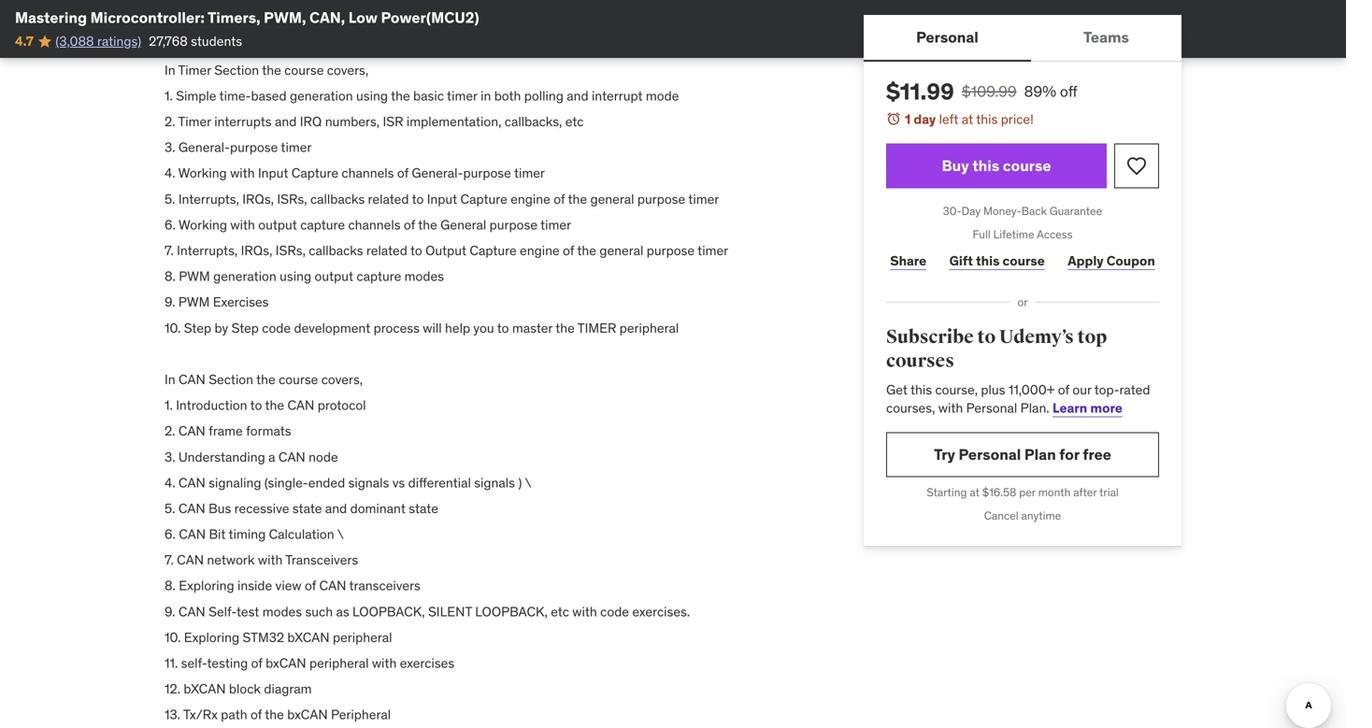 Task type: describe. For each thing, give the bounding box(es) containing it.
free
[[1083, 445, 1111, 464]]

trial
[[1099, 485, 1119, 500]]

2 vertical spatial peripheral
[[309, 655, 369, 672]]

can down understanding
[[178, 474, 205, 491]]

process
[[374, 320, 420, 336]]

gift
[[949, 252, 973, 269]]

lifetime
[[993, 227, 1034, 242]]

2 working from the top
[[179, 216, 227, 233]]

learn more link
[[1053, 400, 1123, 416]]

1 vertical spatial and
[[275, 113, 297, 130]]

0 vertical spatial irqs,
[[242, 191, 274, 207]]

covers, for using
[[327, 62, 368, 78]]

9. inside in can section the course covers, 1. introduction to the can protocol 2. can frame formats 3. understanding a can node 4. can signaling (single-ended signals vs differential signals ) \ 5. can bus recessive state and dominant state 6. can bit timing calculation \ 7. can network with transceivers 8. exploring inside view of can transceivers 9. can self-test modes such as loopback, silent loopback, etc with code exercises. 10. exploring stm32 bxcan peripheral 11. self-testing of bxcan peripheral with exercises 12. bxcan block diagram 13. tx/rx path of the bxcan peripheral
[[165, 603, 175, 620]]

teams
[[1083, 27, 1129, 47]]

diagram
[[264, 681, 312, 697]]

0 vertical spatial capture
[[300, 216, 345, 233]]

basic
[[413, 87, 444, 104]]

can up introduction
[[178, 371, 205, 388]]

0 horizontal spatial \
[[337, 526, 344, 543]]

this for get
[[911, 381, 932, 398]]

by
[[215, 320, 228, 336]]

with up inside on the left
[[258, 552, 283, 569]]

0 horizontal spatial bxcan
[[184, 681, 226, 697]]

full
[[973, 227, 991, 242]]

1 loopback, from the left
[[352, 603, 425, 620]]

in for in timer section the course covers, 1. simple time-based generation using the basic timer in both polling and interrupt mode 2. timer interrupts and irq numbers, isr implementation, callbacks, etc 3. general-purpose timer 4. working with input capture channels of general-purpose timer 5. interrupts, irqs, isrs, callbacks related to input capture engine of the general purpose timer 6. working with output capture channels of the general purpose timer 7. interrupts, irqs, isrs, callbacks related to output capture engine of the general purpose timer 8. pwm generation using output capture modes 9. pwm exercises 10. step by step code development process will help you to master the timer peripheral
[[165, 62, 175, 78]]

0 vertical spatial capture
[[291, 165, 338, 182]]

1 horizontal spatial bxcan
[[287, 629, 330, 646]]

interrupts
[[214, 113, 272, 130]]

0 horizontal spatial general-
[[178, 139, 230, 156]]

in
[[481, 87, 491, 104]]

as
[[336, 603, 349, 620]]

teams button
[[1031, 15, 1182, 60]]

recessive
[[234, 500, 289, 517]]

understanding
[[178, 449, 265, 465]]

personal inside get this course, plus 11,000+ of our top-rated courses, with personal plan.
[[966, 400, 1017, 416]]

try personal plan for free link
[[886, 432, 1159, 477]]

0 vertical spatial exploring
[[179, 577, 234, 594]]

course inside 'buy this course' button
[[1003, 156, 1051, 175]]

coupon
[[1107, 252, 1155, 269]]

share
[[890, 252, 927, 269]]

to right the you in the top of the page
[[497, 320, 509, 336]]

view
[[275, 577, 302, 594]]

output
[[425, 242, 467, 259]]

can left network
[[177, 552, 204, 569]]

personal button
[[864, 15, 1031, 60]]

callbacks,
[[505, 113, 562, 130]]

self-
[[209, 603, 237, 620]]

dominant
[[350, 500, 406, 517]]

in timer section the course covers, 1. simple time-based generation using the basic timer in both polling and interrupt mode 2. timer interrupts and irq numbers, isr implementation, callbacks, etc 3. general-purpose timer 4. working with input capture channels of general-purpose timer 5. interrupts, irqs, isrs, callbacks related to input capture engine of the general purpose timer 6. working with output capture channels of the general purpose timer 7. interrupts, irqs, isrs, callbacks related to output capture engine of the general purpose timer 8. pwm generation using output capture modes 9. pwm exercises 10. step by step code development process will help you to master the timer peripheral
[[165, 62, 728, 336]]

1 state from the left
[[292, 500, 322, 517]]

vs
[[392, 474, 405, 491]]

1 vertical spatial general
[[600, 242, 643, 259]]

0 vertical spatial input
[[258, 165, 288, 182]]

pwm,
[[264, 8, 306, 27]]

per
[[1019, 485, 1036, 500]]

guarantee
[[1050, 204, 1102, 218]]

1 vertical spatial bxcan
[[287, 706, 328, 723]]

with down interrupts
[[230, 165, 255, 182]]

5. inside in timer section the course covers, 1. simple time-based generation using the basic timer in both polling and interrupt mode 2. timer interrupts and irq numbers, isr implementation, callbacks, etc 3. general-purpose timer 4. working with input capture channels of general-purpose timer 5. interrupts, irqs, isrs, callbacks related to input capture engine of the general purpose timer 6. working with output capture channels of the general purpose timer 7. interrupts, irqs, isrs, callbacks related to output capture engine of the general purpose timer 8. pwm generation using output capture modes 9. pwm exercises 10. step by step code development process will help you to master the timer peripheral
[[165, 191, 175, 207]]

will
[[423, 320, 442, 336]]

0 vertical spatial related
[[368, 191, 409, 207]]

6. inside in can section the course covers, 1. introduction to the can protocol 2. can frame formats 3. understanding a can node 4. can signaling (single-ended signals vs differential signals ) \ 5. can bus recessive state and dominant state 6. can bit timing calculation \ 7. can network with transceivers 8. exploring inside view of can transceivers 9. can self-test modes such as loopback, silent loopback, etc with code exercises. 10. exploring stm32 bxcan peripheral 11. self-testing of bxcan peripheral with exercises 12. bxcan block diagram 13. tx/rx path of the bxcan peripheral
[[165, 526, 176, 543]]

1. for simple
[[165, 87, 173, 104]]

0 vertical spatial channels
[[342, 165, 394, 182]]

8. inside in can section the course covers, 1. introduction to the can protocol 2. can frame formats 3. understanding a can node 4. can signaling (single-ended signals vs differential signals ) \ 5. can bus recessive state and dominant state 6. can bit timing calculation \ 7. can network with transceivers 8. exploring inside view of can transceivers 9. can self-test modes such as loopback, silent loopback, etc with code exercises. 10. exploring stm32 bxcan peripheral 11. self-testing of bxcan peripheral with exercises 12. bxcan block diagram 13. tx/rx path of the bxcan peripheral
[[165, 577, 176, 594]]

1 vertical spatial pwm
[[178, 294, 210, 311]]

wishlist image
[[1126, 155, 1148, 177]]

or
[[1018, 295, 1028, 310]]

1 day left at this price!
[[905, 111, 1034, 128]]

this for gift
[[976, 252, 1000, 269]]

can left protocol
[[287, 397, 314, 414]]

ratings)
[[97, 33, 141, 49]]

day
[[914, 111, 936, 128]]

polling
[[524, 87, 564, 104]]

tx/rx
[[183, 706, 218, 723]]

with up exercises
[[230, 216, 255, 233]]

exercises
[[400, 655, 454, 672]]

gift this course
[[949, 252, 1045, 269]]

share button
[[886, 242, 931, 280]]

can left bit
[[179, 526, 206, 543]]

1 timer from the top
[[178, 62, 211, 78]]

0 vertical spatial isrs,
[[277, 191, 307, 207]]

0 vertical spatial pwm
[[179, 268, 210, 285]]

1. for introduction
[[165, 397, 173, 414]]

section for time-
[[214, 62, 259, 78]]

left
[[939, 111, 959, 128]]

learn
[[1053, 400, 1087, 416]]

1 vertical spatial irqs,
[[241, 242, 272, 259]]

general
[[440, 216, 486, 233]]

low
[[348, 8, 378, 27]]

1 vertical spatial capture
[[357, 268, 401, 285]]

30-day money-back guarantee full lifetime access
[[943, 204, 1102, 242]]

can up 'as'
[[319, 577, 346, 594]]

stm32
[[243, 629, 284, 646]]

transceivers
[[349, 577, 421, 594]]

this down $109.99
[[976, 111, 998, 128]]

to inside in can section the course covers, 1. introduction to the can protocol 2. can frame formats 3. understanding a can node 4. can signaling (single-ended signals vs differential signals ) \ 5. can bus recessive state and dominant state 6. can bit timing calculation \ 7. can network with transceivers 8. exploring inside view of can transceivers 9. can self-test modes such as loopback, silent loopback, etc with code exercises. 10. exploring stm32 bxcan peripheral 11. self-testing of bxcan peripheral with exercises 12. bxcan block diagram 13. tx/rx path of the bxcan peripheral
[[250, 397, 262, 414]]

1 horizontal spatial \
[[525, 474, 531, 491]]

rated
[[1120, 381, 1150, 398]]

formats
[[246, 423, 291, 440]]

off
[[1060, 82, 1078, 101]]

10. inside in timer section the course covers, 1. simple time-based generation using the basic timer in both polling and interrupt mode 2. timer interrupts and irq numbers, isr implementation, callbacks, etc 3. general-purpose timer 4. working with input capture channels of general-purpose timer 5. interrupts, irqs, isrs, callbacks related to input capture engine of the general purpose timer 6. working with output capture channels of the general purpose timer 7. interrupts, irqs, isrs, callbacks related to output capture engine of the general purpose timer 8. pwm generation using output capture modes 9. pwm exercises 10. step by step code development process will help you to master the timer peripheral
[[165, 320, 181, 336]]

0 horizontal spatial output
[[258, 216, 297, 233]]

with inside get this course, plus 11,000+ of our top-rated courses, with personal plan.
[[938, 400, 963, 416]]

buy this course
[[942, 156, 1051, 175]]

and inside in can section the course covers, 1. introduction to the can protocol 2. can frame formats 3. understanding a can node 4. can signaling (single-ended signals vs differential signals ) \ 5. can bus recessive state and dominant state 6. can bit timing calculation \ 7. can network with transceivers 8. exploring inside view of can transceivers 9. can self-test modes such as loopback, silent loopback, etc with code exercises. 10. exploring stm32 bxcan peripheral 11. self-testing of bxcan peripheral with exercises 12. bxcan block diagram 13. tx/rx path of the bxcan peripheral
[[325, 500, 347, 517]]

master
[[512, 320, 553, 336]]

apply coupon button
[[1064, 242, 1159, 280]]

courses,
[[886, 400, 935, 416]]

irq
[[300, 113, 322, 130]]

personal inside button
[[916, 27, 979, 47]]

code inside in timer section the course covers, 1. simple time-based generation using the basic timer in both polling and interrupt mode 2. timer interrupts and irq numbers, isr implementation, callbacks, etc 3. general-purpose timer 4. working with input capture channels of general-purpose timer 5. interrupts, irqs, isrs, callbacks related to input capture engine of the general purpose timer 6. working with output capture channels of the general purpose timer 7. interrupts, irqs, isrs, callbacks related to output capture engine of the general purpose timer 8. pwm generation using output capture modes 9. pwm exercises 10. step by step code development process will help you to master the timer peripheral
[[262, 320, 291, 336]]

to inside subscribe to udemy's top courses
[[977, 326, 996, 349]]

a
[[268, 449, 275, 465]]

help
[[445, 320, 470, 336]]

bus
[[209, 500, 231, 517]]

calculation
[[269, 526, 334, 543]]

with left exercises
[[372, 655, 397, 672]]

exercises.
[[632, 603, 690, 620]]

exercises
[[213, 294, 269, 311]]

differential
[[408, 474, 471, 491]]

can down introduction
[[178, 423, 205, 440]]

1 vertical spatial callbacks
[[309, 242, 363, 259]]

1 vertical spatial engine
[[520, 242, 560, 259]]

0 vertical spatial callbacks
[[310, 191, 365, 207]]

simple
[[176, 87, 216, 104]]

protocol
[[318, 397, 366, 414]]

course inside "gift this course" link
[[1003, 252, 1045, 269]]

both
[[494, 87, 521, 104]]

2 horizontal spatial and
[[567, 87, 589, 104]]

plan.
[[1021, 400, 1049, 416]]

isr
[[383, 113, 403, 130]]

you
[[473, 320, 494, 336]]

0 vertical spatial bxcan
[[266, 655, 306, 672]]

1
[[905, 111, 911, 128]]

in for in can section the course covers, 1. introduction to the can protocol 2. can frame formats 3. understanding a can node 4. can signaling (single-ended signals vs differential signals ) \ 5. can bus recessive state and dominant state 6. can bit timing calculation \ 7. can network with transceivers 8. exploring inside view of can transceivers 9. can self-test modes such as loopback, silent loopback, etc with code exercises. 10. exploring stm32 bxcan peripheral 11. self-testing of bxcan peripheral with exercises 12. bxcan block diagram 13. tx/rx path of the bxcan peripheral
[[165, 371, 175, 388]]

0 vertical spatial at
[[962, 111, 973, 128]]

2 step from the left
[[231, 320, 259, 336]]

1 horizontal spatial using
[[356, 87, 388, 104]]

0 vertical spatial engine
[[511, 191, 550, 207]]

7. inside in can section the course covers, 1. introduction to the can protocol 2. can frame formats 3. understanding a can node 4. can signaling (single-ended signals vs differential signals ) \ 5. can bus recessive state and dominant state 6. can bit timing calculation \ 7. can network with transceivers 8. exploring inside view of can transceivers 9. can self-test modes such as loopback, silent loopback, etc with code exercises. 10. exploring stm32 bxcan peripheral 11. self-testing of bxcan peripheral with exercises 12. bxcan block diagram 13. tx/rx path of the bxcan peripheral
[[165, 552, 174, 569]]

our
[[1073, 381, 1092, 398]]

starting
[[927, 485, 967, 500]]

get
[[886, 381, 908, 398]]



Task type: vqa. For each thing, say whether or not it's contained in the screenshot.
'to' inside the In CAN Section the course covers, 1. Introduction to the CAN protocol 2. CAN frame formats 3. Understanding a CAN node 4. CAN signaling (single-ended signals vs differential signals ) \ 5. CAN Bus recessive state and dominant state 6. CAN Bit timing Calculation \ 7. CAN network with Transceivers 8. Exploring inside view of CAN transceivers 9. CAN Self-test modes such as LOOPBACK, SILENT LOOPBACK, etc with code exercises. 10. Exploring STM32 bXCAN peripheral 11. self-testing of bxCAN peripheral with exercises 12. bXCAN block diagram 13. Tx/Rx path of the bxCAN Peripheral
yes



Task type: locate. For each thing, give the bounding box(es) containing it.
0 horizontal spatial step
[[184, 320, 211, 336]]

and
[[567, 87, 589, 104], [275, 113, 297, 130], [325, 500, 347, 517]]

inside
[[237, 577, 272, 594]]

9. inside in timer section the course covers, 1. simple time-based generation using the basic timer in both polling and interrupt mode 2. timer interrupts and irq numbers, isr implementation, callbacks, etc 3. general-purpose timer 4. working with input capture channels of general-purpose timer 5. interrupts, irqs, isrs, callbacks related to input capture engine of the general purpose timer 6. working with output capture channels of the general purpose timer 7. interrupts, irqs, isrs, callbacks related to output capture engine of the general purpose timer 8. pwm generation using output capture modes 9. pwm exercises 10. step by step code development process will help you to master the timer peripheral
[[165, 294, 175, 311]]

0 vertical spatial in
[[165, 62, 175, 78]]

state up calculation on the left bottom
[[292, 500, 322, 517]]

section up time-
[[214, 62, 259, 78]]

0 vertical spatial 5.
[[165, 191, 175, 207]]

general- down implementation,
[[412, 165, 463, 182]]

9. up 11.
[[165, 603, 175, 620]]

section inside in can section the course covers, 1. introduction to the can protocol 2. can frame formats 3. understanding a can node 4. can signaling (single-ended signals vs differential signals ) \ 5. can bus recessive state and dominant state 6. can bit timing calculation \ 7. can network with transceivers 8. exploring inside view of can transceivers 9. can self-test modes such as loopback, silent loopback, etc with code exercises. 10. exploring stm32 bxcan peripheral 11. self-testing of bxcan peripheral with exercises 12. bxcan block diagram 13. tx/rx path of the bxcan peripheral
[[209, 371, 253, 388]]

2. left interrupts
[[165, 113, 175, 130]]

1 signals from the left
[[348, 474, 389, 491]]

0 horizontal spatial modes
[[262, 603, 302, 620]]

in can section the course covers, 1. introduction to the can protocol 2. can frame formats 3. understanding a can node 4. can signaling (single-ended signals vs differential signals ) \ 5. can bus recessive state and dominant state 6. can bit timing calculation \ 7. can network with transceivers 8. exploring inside view of can transceivers 9. can self-test modes such as loopback, silent loopback, etc with code exercises. 10. exploring stm32 bxcan peripheral 11. self-testing of bxcan peripheral with exercises 12. bxcan block diagram 13. tx/rx path of the bxcan peripheral
[[165, 371, 690, 723]]

1 horizontal spatial step
[[231, 320, 259, 336]]

0 vertical spatial generation
[[290, 87, 353, 104]]

6. inside in timer section the course covers, 1. simple time-based generation using the basic timer in both polling and interrupt mode 2. timer interrupts and irq numbers, isr implementation, callbacks, etc 3. general-purpose timer 4. working with input capture channels of general-purpose timer 5. interrupts, irqs, isrs, callbacks related to input capture engine of the general purpose timer 6. working with output capture channels of the general purpose timer 7. interrupts, irqs, isrs, callbacks related to output capture engine of the general purpose timer 8. pwm generation using output capture modes 9. pwm exercises 10. step by step code development process will help you to master the timer peripheral
[[165, 216, 176, 233]]

this right buy
[[972, 156, 1000, 175]]

1 horizontal spatial output
[[315, 268, 353, 285]]

(single-
[[264, 474, 308, 491]]

1 vertical spatial \
[[337, 526, 344, 543]]

and right polling
[[567, 87, 589, 104]]

1 1. from the top
[[165, 87, 173, 104]]

2 5. from the top
[[165, 500, 175, 517]]

1 vertical spatial interrupts,
[[177, 242, 238, 259]]

0 vertical spatial etc
[[565, 113, 584, 130]]

0 vertical spatial 8.
[[165, 268, 176, 285]]

exploring up self- at the bottom left of page
[[179, 577, 234, 594]]

after
[[1073, 485, 1097, 500]]

at
[[962, 111, 973, 128], [970, 485, 980, 500]]

1 10. from the top
[[165, 320, 181, 336]]

timer
[[577, 320, 616, 336]]

isrs, up 'development'
[[276, 242, 306, 259]]

microcontroller:
[[90, 8, 205, 27]]

input
[[258, 165, 288, 182], [427, 191, 457, 207]]

1 7. from the top
[[165, 242, 174, 259]]

in inside in timer section the course covers, 1. simple time-based generation using the basic timer in both polling and interrupt mode 2. timer interrupts and irq numbers, isr implementation, callbacks, etc 3. general-purpose timer 4. working with input capture channels of general-purpose timer 5. interrupts, irqs, isrs, callbacks related to input capture engine of the general purpose timer 6. working with output capture channels of the general purpose timer 7. interrupts, irqs, isrs, callbacks related to output capture engine of the general purpose timer 8. pwm generation using output capture modes 9. pwm exercises 10. step by step code development process will help you to master the timer peripheral
[[165, 62, 175, 78]]

8. inside in timer section the course covers, 1. simple time-based generation using the basic timer in both polling and interrupt mode 2. timer interrupts and irq numbers, isr implementation, callbacks, etc 3. general-purpose timer 4. working with input capture channels of general-purpose timer 5. interrupts, irqs, isrs, callbacks related to input capture engine of the general purpose timer 6. working with output capture channels of the general purpose timer 7. interrupts, irqs, isrs, callbacks related to output capture engine of the general purpose timer 8. pwm generation using output capture modes 9. pwm exercises 10. step by step code development process will help you to master the timer peripheral
[[165, 268, 176, 285]]

1 vertical spatial 6.
[[165, 526, 176, 543]]

top
[[1077, 326, 1107, 349]]

1 vertical spatial modes
[[262, 603, 302, 620]]

2 10. from the top
[[165, 629, 181, 646]]

state down differential
[[409, 500, 438, 517]]

general- down interrupts
[[178, 139, 230, 156]]

1 step from the left
[[184, 320, 211, 336]]

numbers,
[[325, 113, 380, 130]]

1. inside in timer section the course covers, 1. simple time-based generation using the basic timer in both polling and interrupt mode 2. timer interrupts and irq numbers, isr implementation, callbacks, etc 3. general-purpose timer 4. working with input capture channels of general-purpose timer 5. interrupts, irqs, isrs, callbacks related to input capture engine of the general purpose timer 6. working with output capture channels of the general purpose timer 7. interrupts, irqs, isrs, callbacks related to output capture engine of the general purpose timer 8. pwm generation using output capture modes 9. pwm exercises 10. step by step code development process will help you to master the timer peripheral
[[165, 87, 173, 104]]

10.
[[165, 320, 181, 336], [165, 629, 181, 646]]

$109.99
[[962, 82, 1017, 101]]

2. inside in can section the course covers, 1. introduction to the can protocol 2. can frame formats 3. understanding a can node 4. can signaling (single-ended signals vs differential signals ) \ 5. can bus recessive state and dominant state 6. can bit timing calculation \ 7. can network with transceivers 8. exploring inside view of can transceivers 9. can self-test modes such as loopback, silent loopback, etc with code exercises. 10. exploring stm32 bxcan peripheral 11. self-testing of bxcan peripheral with exercises 12. bxcan block diagram 13. tx/rx path of the bxcan peripheral
[[165, 423, 175, 440]]

1 5. from the top
[[165, 191, 175, 207]]

4.7
[[15, 33, 34, 49]]

bit
[[209, 526, 226, 543]]

0 vertical spatial general-
[[178, 139, 230, 156]]

2 vertical spatial and
[[325, 500, 347, 517]]

personal down plus
[[966, 400, 1017, 416]]

3. inside in can section the course covers, 1. introduction to the can protocol 2. can frame formats 3. understanding a can node 4. can signaling (single-ended signals vs differential signals ) \ 5. can bus recessive state and dominant state 6. can bit timing calculation \ 7. can network with transceivers 8. exploring inside view of can transceivers 9. can self-test modes such as loopback, silent loopback, etc with code exercises. 10. exploring stm32 bxcan peripheral 11. self-testing of bxcan peripheral with exercises 12. bxcan block diagram 13. tx/rx path of the bxcan peripheral
[[165, 449, 175, 465]]

input down interrupts
[[258, 165, 288, 182]]

0 horizontal spatial loopback,
[[352, 603, 425, 620]]

1 vertical spatial 8.
[[165, 577, 176, 594]]

bxcan down diagram
[[287, 706, 328, 723]]

0 vertical spatial timer
[[178, 62, 211, 78]]

section up introduction
[[209, 371, 253, 388]]

1 9. from the top
[[165, 294, 175, 311]]

capture down irq
[[291, 165, 338, 182]]

and down ended
[[325, 500, 347, 517]]

input up general
[[427, 191, 457, 207]]

try
[[934, 445, 955, 464]]

callbacks up 'development'
[[309, 242, 363, 259]]

peripheral
[[331, 706, 391, 723]]

course inside in timer section the course covers, 1. simple time-based generation using the basic timer in both polling and interrupt mode 2. timer interrupts and irq numbers, isr implementation, callbacks, etc 3. general-purpose timer 4. working with input capture channels of general-purpose timer 5. interrupts, irqs, isrs, callbacks related to input capture engine of the general purpose timer 6. working with output capture channels of the general purpose timer 7. interrupts, irqs, isrs, callbacks related to output capture engine of the general purpose timer 8. pwm generation using output capture modes 9. pwm exercises 10. step by step code development process will help you to master the timer peripheral
[[284, 62, 324, 78]]

loopback, right silent
[[475, 603, 548, 620]]

1 vertical spatial working
[[179, 216, 227, 233]]

1 horizontal spatial signals
[[474, 474, 515, 491]]

working
[[178, 165, 227, 182], [179, 216, 227, 233]]

4. inside in timer section the course covers, 1. simple time-based generation using the basic timer in both polling and interrupt mode 2. timer interrupts and irq numbers, isr implementation, callbacks, etc 3. general-purpose timer 4. working with input capture channels of general-purpose timer 5. interrupts, irqs, isrs, callbacks related to input capture engine of the general purpose timer 6. working with output capture channels of the general purpose timer 7. interrupts, irqs, isrs, callbacks related to output capture engine of the general purpose timer 8. pwm generation using output capture modes 9. pwm exercises 10. step by step code development process will help you to master the timer peripheral
[[165, 165, 175, 182]]

4. inside in can section the course covers, 1. introduction to the can protocol 2. can frame formats 3. understanding a can node 4. can signaling (single-ended signals vs differential signals ) \ 5. can bus recessive state and dominant state 6. can bit timing calculation \ 7. can network with transceivers 8. exploring inside view of can transceivers 9. can self-test modes such as loopback, silent loopback, etc with code exercises. 10. exploring stm32 bxcan peripheral 11. self-testing of bxcan peripheral with exercises 12. bxcan block diagram 13. tx/rx path of the bxcan peripheral
[[165, 474, 175, 491]]

2. left frame
[[165, 423, 175, 440]]

1 vertical spatial personal
[[966, 400, 1017, 416]]

can left bus
[[178, 500, 205, 517]]

course inside in can section the course covers, 1. introduction to the can protocol 2. can frame formats 3. understanding a can node 4. can signaling (single-ended signals vs differential signals ) \ 5. can bus recessive state and dominant state 6. can bit timing calculation \ 7. can network with transceivers 8. exploring inside view of can transceivers 9. can self-test modes such as loopback, silent loopback, etc with code exercises. 10. exploring stm32 bxcan peripheral 11. self-testing of bxcan peripheral with exercises 12. bxcan block diagram 13. tx/rx path of the bxcan peripheral
[[279, 371, 318, 388]]

1 vertical spatial output
[[315, 268, 353, 285]]

using up numbers, on the top left
[[356, 87, 388, 104]]

signals up the dominant
[[348, 474, 389, 491]]

course up back
[[1003, 156, 1051, 175]]

1. left introduction
[[165, 397, 173, 414]]

1 4. from the top
[[165, 165, 175, 182]]

timers,
[[208, 8, 260, 27]]

1 horizontal spatial generation
[[290, 87, 353, 104]]

2 vertical spatial capture
[[470, 242, 517, 259]]

channels left general
[[348, 216, 401, 233]]

1.
[[165, 87, 173, 104], [165, 397, 173, 414]]

to left output
[[410, 242, 422, 259]]

using
[[356, 87, 388, 104], [280, 268, 311, 285]]

1. left "simple"
[[165, 87, 173, 104]]

0 vertical spatial using
[[356, 87, 388, 104]]

6.
[[165, 216, 176, 233], [165, 526, 176, 543]]

1 horizontal spatial general-
[[412, 165, 463, 182]]

27,768 students
[[149, 33, 242, 49]]

section for to
[[209, 371, 253, 388]]

interrupts, up exercises
[[177, 242, 238, 259]]

etc inside in timer section the course covers, 1. simple time-based generation using the basic timer in both polling and interrupt mode 2. timer interrupts and irq numbers, isr implementation, callbacks, etc 3. general-purpose timer 4. working with input capture channels of general-purpose timer 5. interrupts, irqs, isrs, callbacks related to input capture engine of the general purpose timer 6. working with output capture channels of the general purpose timer 7. interrupts, irqs, isrs, callbacks related to output capture engine of the general purpose timer 8. pwm generation using output capture modes 9. pwm exercises 10. step by step code development process will help you to master the timer peripheral
[[565, 113, 584, 130]]

0 vertical spatial working
[[178, 165, 227, 182]]

2 loopback, from the left
[[475, 603, 548, 620]]

1 vertical spatial related
[[366, 242, 407, 259]]

1 horizontal spatial capture
[[357, 268, 401, 285]]

section inside in timer section the course covers, 1. simple time-based generation using the basic timer in both polling and interrupt mode 2. timer interrupts and irq numbers, isr implementation, callbacks, etc 3. general-purpose timer 4. working with input capture channels of general-purpose timer 5. interrupts, irqs, isrs, callbacks related to input capture engine of the general purpose timer 6. working with output capture channels of the general purpose timer 7. interrupts, irqs, isrs, callbacks related to output capture engine of the general purpose timer 8. pwm generation using output capture modes 9. pwm exercises 10. step by step code development process will help you to master the timer peripheral
[[214, 62, 259, 78]]

of inside get this course, plus 11,000+ of our top-rated courses, with personal plan.
[[1058, 381, 1069, 398]]

covers, inside in timer section the course covers, 1. simple time-based generation using the basic timer in both polling and interrupt mode 2. timer interrupts and irq numbers, isr implementation, callbacks, etc 3. general-purpose timer 4. working with input capture channels of general-purpose timer 5. interrupts, irqs, isrs, callbacks related to input capture engine of the general purpose timer 6. working with output capture channels of the general purpose timer 7. interrupts, irqs, isrs, callbacks related to output capture engine of the general purpose timer 8. pwm generation using output capture modes 9. pwm exercises 10. step by step code development process will help you to master the timer peripheral
[[327, 62, 368, 78]]

more
[[1090, 400, 1123, 416]]

2 4. from the top
[[165, 474, 175, 491]]

0 vertical spatial 2.
[[165, 113, 175, 130]]

related down the isr
[[368, 191, 409, 207]]

with left exercises.
[[572, 603, 597, 620]]

0 vertical spatial 6.
[[165, 216, 176, 233]]

personal up $11.99
[[916, 27, 979, 47]]

1 vertical spatial 4.
[[165, 474, 175, 491]]

0 vertical spatial \
[[525, 474, 531, 491]]

learn more
[[1053, 400, 1123, 416]]

2 state from the left
[[409, 500, 438, 517]]

price!
[[1001, 111, 1034, 128]]

covers, up numbers, on the top left
[[327, 62, 368, 78]]

capture up general
[[460, 191, 507, 207]]

tab list containing personal
[[864, 15, 1182, 62]]

0 horizontal spatial signals
[[348, 474, 389, 491]]

2 2. from the top
[[165, 423, 175, 440]]

8.
[[165, 268, 176, 285], [165, 577, 176, 594]]

3.
[[165, 139, 175, 156], [165, 449, 175, 465]]

irqs, up exercises
[[241, 242, 272, 259]]

and left irq
[[275, 113, 297, 130]]

1 horizontal spatial state
[[409, 500, 438, 517]]

path
[[221, 706, 247, 723]]

0 horizontal spatial state
[[292, 500, 322, 517]]

implementation,
[[407, 113, 501, 130]]

generation up irq
[[290, 87, 353, 104]]

course up based
[[284, 62, 324, 78]]

30-
[[943, 204, 962, 218]]

interrupts, down interrupts
[[178, 191, 239, 207]]

apply
[[1068, 252, 1104, 269]]

2 signals from the left
[[474, 474, 515, 491]]

1 2. from the top
[[165, 113, 175, 130]]

section
[[214, 62, 259, 78], [209, 371, 253, 388]]

course up protocol
[[279, 371, 318, 388]]

bxcan up tx/rx
[[184, 681, 226, 697]]

1 vertical spatial 2.
[[165, 423, 175, 440]]

1 vertical spatial input
[[427, 191, 457, 207]]

isrs, down irq
[[277, 191, 307, 207]]

can right a in the left bottom of the page
[[278, 449, 305, 465]]

callbacks down numbers, on the top left
[[310, 191, 365, 207]]

based
[[251, 87, 287, 104]]

\ up transceivers on the left bottom of the page
[[337, 526, 344, 543]]

top-
[[1094, 381, 1120, 398]]

modes inside in timer section the course covers, 1. simple time-based generation using the basic timer in both polling and interrupt mode 2. timer interrupts and irq numbers, isr implementation, callbacks, etc 3. general-purpose timer 4. working with input capture channels of general-purpose timer 5. interrupts, irqs, isrs, callbacks related to input capture engine of the general purpose timer 6. working with output capture channels of the general purpose timer 7. interrupts, irqs, isrs, callbacks related to output capture engine of the general purpose timer 8. pwm generation using output capture modes 9. pwm exercises 10. step by step code development process will help you to master the timer peripheral
[[404, 268, 444, 285]]

0 horizontal spatial input
[[258, 165, 288, 182]]

output up exercises
[[258, 216, 297, 233]]

2 in from the top
[[165, 371, 175, 388]]

course,
[[935, 381, 978, 398]]

generation up exercises
[[213, 268, 276, 285]]

0 vertical spatial 7.
[[165, 242, 174, 259]]

1 vertical spatial capture
[[460, 191, 507, 207]]

callbacks
[[310, 191, 365, 207], [309, 242, 363, 259]]

modes down output
[[404, 268, 444, 285]]

0 horizontal spatial capture
[[300, 216, 345, 233]]

2. inside in timer section the course covers, 1. simple time-based generation using the basic timer in both polling and interrupt mode 2. timer interrupts and irq numbers, isr implementation, callbacks, etc 3. general-purpose timer 4. working with input capture channels of general-purpose timer 5. interrupts, irqs, isrs, callbacks related to input capture engine of the general purpose timer 6. working with output capture channels of the general purpose timer 7. interrupts, irqs, isrs, callbacks related to output capture engine of the general purpose timer 8. pwm generation using output capture modes 9. pwm exercises 10. step by step code development process will help you to master the timer peripheral
[[165, 113, 175, 130]]

etc inside in can section the course covers, 1. introduction to the can protocol 2. can frame formats 3. understanding a can node 4. can signaling (single-ended signals vs differential signals ) \ 5. can bus recessive state and dominant state 6. can bit timing calculation \ 7. can network with transceivers 8. exploring inside view of can transceivers 9. can self-test modes such as loopback, silent loopback, etc with code exercises. 10. exploring stm32 bxcan peripheral 11. self-testing of bxcan peripheral with exercises 12. bxcan block diagram 13. tx/rx path of the bxcan peripheral
[[551, 603, 569, 620]]

covers, for protocol
[[321, 371, 363, 388]]

1 vertical spatial isrs,
[[276, 242, 306, 259]]

capture down general
[[470, 242, 517, 259]]

1 vertical spatial at
[[970, 485, 980, 500]]

tab list
[[864, 15, 1182, 62]]

1 vertical spatial 3.
[[165, 449, 175, 465]]

2 8. from the top
[[165, 577, 176, 594]]

2 vertical spatial personal
[[959, 445, 1021, 464]]

engine down "callbacks,"
[[511, 191, 550, 207]]

this for buy
[[972, 156, 1000, 175]]

working up exercises
[[179, 216, 227, 233]]

loopback, down transceivers
[[352, 603, 425, 620]]

11,000+
[[1009, 381, 1055, 398]]

personal up $16.58
[[959, 445, 1021, 464]]

this inside button
[[972, 156, 1000, 175]]

to left udemy's
[[977, 326, 996, 349]]

(3,088 ratings)
[[55, 33, 141, 49]]

0 vertical spatial bxcan
[[287, 629, 330, 646]]

to down implementation,
[[412, 191, 424, 207]]

timer down "simple"
[[178, 113, 211, 130]]

with down "course,"
[[938, 400, 963, 416]]

at inside starting at $16.58 per month after trial cancel anytime
[[970, 485, 980, 500]]

0 vertical spatial 3.
[[165, 139, 175, 156]]

2 7. from the top
[[165, 552, 174, 569]]

network
[[207, 552, 255, 569]]

0 vertical spatial modes
[[404, 268, 444, 285]]

modes inside in can section the course covers, 1. introduction to the can protocol 2. can frame formats 3. understanding a can node 4. can signaling (single-ended signals vs differential signals ) \ 5. can bus recessive state and dominant state 6. can bit timing calculation \ 7. can network with transceivers 8. exploring inside view of can transceivers 9. can self-test modes such as loopback, silent loopback, etc with code exercises. 10. exploring stm32 bxcan peripheral 11. self-testing of bxcan peripheral with exercises 12. bxcan block diagram 13. tx/rx path of the bxcan peripheral
[[262, 603, 302, 620]]

covers, inside in can section the course covers, 1. introduction to the can protocol 2. can frame formats 3. understanding a can node 4. can signaling (single-ended signals vs differential signals ) \ 5. can bus recessive state and dominant state 6. can bit timing calculation \ 7. can network with transceivers 8. exploring inside view of can transceivers 9. can self-test modes such as loopback, silent loopback, etc with code exercises. 10. exploring stm32 bxcan peripheral 11. self-testing of bxcan peripheral with exercises 12. bxcan block diagram 13. tx/rx path of the bxcan peripheral
[[321, 371, 363, 388]]

alarm image
[[886, 111, 901, 126]]

0 horizontal spatial code
[[262, 320, 291, 336]]

2 6. from the top
[[165, 526, 176, 543]]

0 horizontal spatial generation
[[213, 268, 276, 285]]

0 vertical spatial peripheral
[[620, 320, 679, 336]]

course down lifetime
[[1003, 252, 1045, 269]]

1 vertical spatial timer
[[178, 113, 211, 130]]

silent
[[428, 603, 472, 620]]

this up courses, at the bottom right of the page
[[911, 381, 932, 398]]

at left $16.58
[[970, 485, 980, 500]]

1. inside in can section the course covers, 1. introduction to the can protocol 2. can frame formats 3. understanding a can node 4. can signaling (single-ended signals vs differential signals ) \ 5. can bus recessive state and dominant state 6. can bit timing calculation \ 7. can network with transceivers 8. exploring inside view of can transceivers 9. can self-test modes such as loopback, silent loopback, etc with code exercises. 10. exploring stm32 bxcan peripheral 11. self-testing of bxcan peripheral with exercises 12. bxcan block diagram 13. tx/rx path of the bxcan peripheral
[[165, 397, 173, 414]]

2 3. from the top
[[165, 449, 175, 465]]

)
[[518, 474, 522, 491]]

transceivers
[[285, 552, 358, 569]]

5. inside in can section the course covers, 1. introduction to the can protocol 2. can frame formats 3. understanding a can node 4. can signaling (single-ended signals vs differential signals ) \ 5. can bus recessive state and dominant state 6. can bit timing calculation \ 7. can network with transceivers 8. exploring inside view of can transceivers 9. can self-test modes such as loopback, silent loopback, etc with code exercises. 10. exploring stm32 bxcan peripheral 11. self-testing of bxcan peripheral with exercises 12. bxcan block diagram 13. tx/rx path of the bxcan peripheral
[[165, 500, 175, 517]]

covers, up protocol
[[321, 371, 363, 388]]

exploring down self- at the bottom left of page
[[184, 629, 239, 646]]

at right left
[[962, 111, 973, 128]]

1 vertical spatial channels
[[348, 216, 401, 233]]

this inside get this course, plus 11,000+ of our top-rated courses, with personal plan.
[[911, 381, 932, 398]]

9. left exercises
[[165, 294, 175, 311]]

can,
[[309, 8, 345, 27]]

1 vertical spatial general-
[[412, 165, 463, 182]]

2 1. from the top
[[165, 397, 173, 414]]

1 6. from the top
[[165, 216, 176, 233]]

1 vertical spatial using
[[280, 268, 311, 285]]

can left self- at the bottom left of page
[[178, 603, 205, 620]]

this
[[976, 111, 998, 128], [972, 156, 1000, 175], [976, 252, 1000, 269], [911, 381, 932, 398]]

peripheral inside in timer section the course covers, 1. simple time-based generation using the basic timer in both polling and interrupt mode 2. timer interrupts and irq numbers, isr implementation, callbacks, etc 3. general-purpose timer 4. working with input capture channels of general-purpose timer 5. interrupts, irqs, isrs, callbacks related to input capture engine of the general purpose timer 6. working with output capture channels of the general purpose timer 7. interrupts, irqs, isrs, callbacks related to output capture engine of the general purpose timer 8. pwm generation using output capture modes 9. pwm exercises 10. step by step code development process will help you to master the timer peripheral
[[620, 320, 679, 336]]

buy this course button
[[886, 144, 1107, 188]]

channels down numbers, on the top left
[[342, 165, 394, 182]]

1 vertical spatial exploring
[[184, 629, 239, 646]]

code
[[262, 320, 291, 336], [600, 603, 629, 620]]

anytime
[[1021, 508, 1061, 523]]

bxcan up diagram
[[266, 655, 306, 672]]

code down exercises
[[262, 320, 291, 336]]

introduction
[[176, 397, 247, 414]]

89%
[[1024, 82, 1056, 101]]

1 working from the top
[[178, 165, 227, 182]]

test
[[237, 603, 259, 620]]

using up 'development'
[[280, 268, 311, 285]]

code inside in can section the course covers, 1. introduction to the can protocol 2. can frame formats 3. understanding a can node 4. can signaling (single-ended signals vs differential signals ) \ 5. can bus recessive state and dominant state 6. can bit timing calculation \ 7. can network with transceivers 8. exploring inside view of can transceivers 9. can self-test modes such as loopback, silent loopback, etc with code exercises. 10. exploring stm32 bxcan peripheral 11. self-testing of bxcan peripheral with exercises 12. bxcan block diagram 13. tx/rx path of the bxcan peripheral
[[600, 603, 629, 620]]

0 vertical spatial general
[[590, 191, 634, 207]]

0 vertical spatial 1.
[[165, 87, 173, 104]]

1 in from the top
[[165, 62, 175, 78]]

1 vertical spatial in
[[165, 371, 175, 388]]

3. inside in timer section the course covers, 1. simple time-based generation using the basic timer in both polling and interrupt mode 2. timer interrupts and irq numbers, isr implementation, callbacks, etc 3. general-purpose timer 4. working with input capture channels of general-purpose timer 5. interrupts, irqs, isrs, callbacks related to input capture engine of the general purpose timer 6. working with output capture channels of the general purpose timer 7. interrupts, irqs, isrs, callbacks related to output capture engine of the general purpose timer 8. pwm generation using output capture modes 9. pwm exercises 10. step by step code development process will help you to master the timer peripheral
[[165, 139, 175, 156]]

covers,
[[327, 62, 368, 78], [321, 371, 363, 388]]

11.
[[165, 655, 178, 672]]

2 9. from the top
[[165, 603, 175, 620]]

capture
[[291, 165, 338, 182], [460, 191, 507, 207], [470, 242, 517, 259]]

1 vertical spatial 1.
[[165, 397, 173, 414]]

signals left ) in the left bottom of the page
[[474, 474, 515, 491]]

in inside in can section the course covers, 1. introduction to the can protocol 2. can frame formats 3. understanding a can node 4. can signaling (single-ended signals vs differential signals ) \ 5. can bus recessive state and dominant state 6. can bit timing calculation \ 7. can network with transceivers 8. exploring inside view of can transceivers 9. can self-test modes such as loopback, silent loopback, etc with code exercises. 10. exploring stm32 bxcan peripheral 11. self-testing of bxcan peripheral with exercises 12. bxcan block diagram 13. tx/rx path of the bxcan peripheral
[[165, 371, 175, 388]]

code left exercises.
[[600, 603, 629, 620]]

step right by
[[231, 320, 259, 336]]

0 vertical spatial section
[[214, 62, 259, 78]]

interrupt
[[592, 87, 643, 104]]

(3,088
[[55, 33, 94, 49]]

1 8. from the top
[[165, 268, 176, 285]]

course
[[284, 62, 324, 78], [1003, 156, 1051, 175], [1003, 252, 1045, 269], [279, 371, 318, 388]]

starting at $16.58 per month after trial cancel anytime
[[927, 485, 1119, 523]]

1 vertical spatial peripheral
[[333, 629, 392, 646]]

5.
[[165, 191, 175, 207], [165, 500, 175, 517]]

bxcan down the 'such'
[[287, 629, 330, 646]]

related left output
[[366, 242, 407, 259]]

1 horizontal spatial input
[[427, 191, 457, 207]]

0 vertical spatial personal
[[916, 27, 979, 47]]

10. left by
[[165, 320, 181, 336]]

block
[[229, 681, 261, 697]]

of
[[397, 165, 409, 182], [554, 191, 565, 207], [404, 216, 415, 233], [563, 242, 574, 259], [1058, 381, 1069, 398], [305, 577, 316, 594], [251, 655, 262, 672], [251, 706, 262, 723]]

mastering
[[15, 8, 87, 27]]

1 3. from the top
[[165, 139, 175, 156]]

get this course, plus 11,000+ of our top-rated courses, with personal plan.
[[886, 381, 1150, 416]]

timer up "simple"
[[178, 62, 211, 78]]

month
[[1038, 485, 1071, 500]]

engine up master
[[520, 242, 560, 259]]

1 vertical spatial 9.
[[165, 603, 175, 620]]

13.
[[165, 706, 180, 723]]

0 vertical spatial output
[[258, 216, 297, 233]]

0 vertical spatial and
[[567, 87, 589, 104]]

cancel
[[984, 508, 1019, 523]]

0 vertical spatial covers,
[[327, 62, 368, 78]]

1 vertical spatial generation
[[213, 268, 276, 285]]

0 vertical spatial interrupts,
[[178, 191, 239, 207]]

10. up 11.
[[165, 629, 181, 646]]

1 horizontal spatial code
[[600, 603, 629, 620]]

0 horizontal spatial and
[[275, 113, 297, 130]]

7. inside in timer section the course covers, 1. simple time-based generation using the basic timer in both polling and interrupt mode 2. timer interrupts and irq numbers, isr implementation, callbacks, etc 3. general-purpose timer 4. working with input capture channels of general-purpose timer 5. interrupts, irqs, isrs, callbacks related to input capture engine of the general purpose timer 6. working with output capture channels of the general purpose timer 7. interrupts, irqs, isrs, callbacks related to output capture engine of the general purpose timer 8. pwm generation using output capture modes 9. pwm exercises 10. step by step code development process will help you to master the timer peripheral
[[165, 242, 174, 259]]

purpose
[[230, 139, 278, 156], [463, 165, 511, 182], [637, 191, 685, 207], [490, 216, 538, 233], [647, 242, 695, 259]]

output up 'development'
[[315, 268, 353, 285]]

1 vertical spatial code
[[600, 603, 629, 620]]

working down interrupts
[[178, 165, 227, 182]]

2 timer from the top
[[178, 113, 211, 130]]

ended
[[308, 474, 345, 491]]

power(mcu2)
[[381, 8, 479, 27]]

step left by
[[184, 320, 211, 336]]

the
[[262, 62, 281, 78], [391, 87, 410, 104], [568, 191, 587, 207], [418, 216, 437, 233], [577, 242, 596, 259], [555, 320, 575, 336], [256, 371, 276, 388], [265, 397, 284, 414], [265, 706, 284, 723]]

this right gift
[[976, 252, 1000, 269]]

mastering microcontroller: timers, pwm, can, low power(mcu2)
[[15, 8, 479, 27]]

step
[[184, 320, 211, 336], [231, 320, 259, 336]]

modes down view
[[262, 603, 302, 620]]

testing
[[207, 655, 248, 672]]

related
[[368, 191, 409, 207], [366, 242, 407, 259]]

to up formats
[[250, 397, 262, 414]]

irqs, down interrupts
[[242, 191, 274, 207]]

isrs,
[[277, 191, 307, 207], [276, 242, 306, 259]]

10. inside in can section the course covers, 1. introduction to the can protocol 2. can frame formats 3. understanding a can node 4. can signaling (single-ended signals vs differential signals ) \ 5. can bus recessive state and dominant state 6. can bit timing calculation \ 7. can network with transceivers 8. exploring inside view of can transceivers 9. can self-test modes such as loopback, silent loopback, etc with code exercises. 10. exploring stm32 bxcan peripheral 11. self-testing of bxcan peripheral with exercises 12. bxcan block diagram 13. tx/rx path of the bxcan peripheral
[[165, 629, 181, 646]]

1 horizontal spatial and
[[325, 500, 347, 517]]

signaling
[[209, 474, 261, 491]]

1 vertical spatial section
[[209, 371, 253, 388]]

0 vertical spatial code
[[262, 320, 291, 336]]

\ right ) in the left bottom of the page
[[525, 474, 531, 491]]



